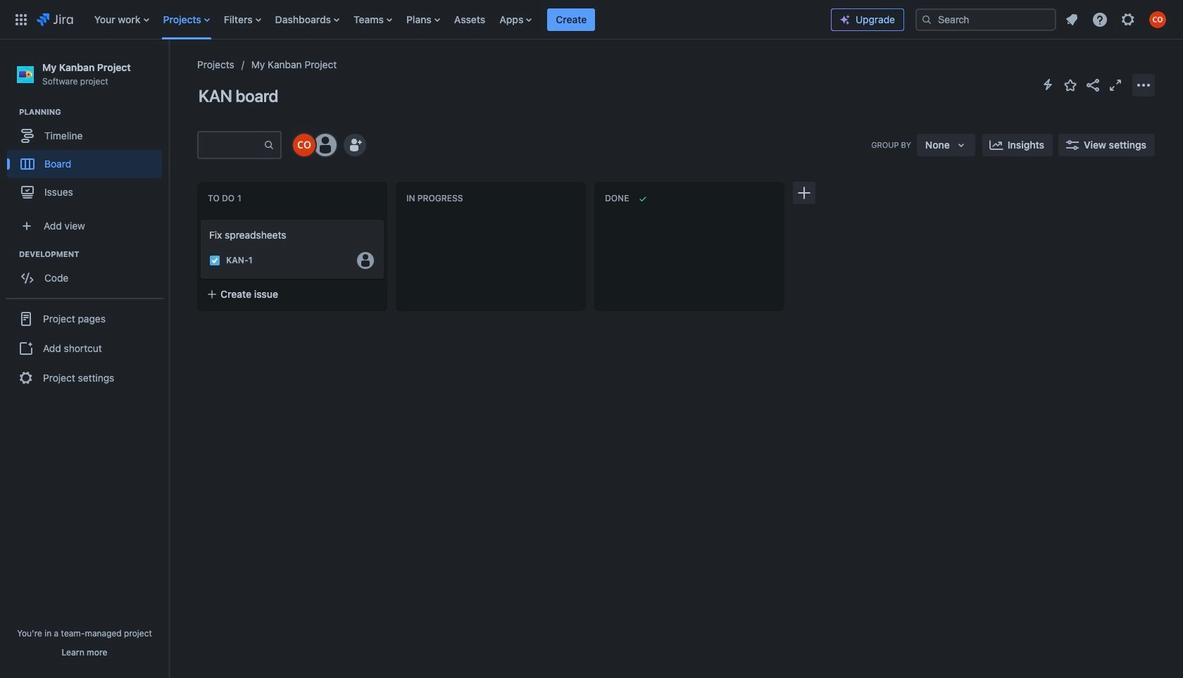 Task type: locate. For each thing, give the bounding box(es) containing it.
jira image
[[37, 11, 73, 28], [37, 11, 73, 28]]

sidebar navigation image
[[154, 56, 184, 85]]

1 vertical spatial group
[[7, 249, 168, 297]]

sidebar element
[[0, 39, 169, 678]]

Search field
[[915, 8, 1056, 31]]

settings image
[[1120, 11, 1137, 28]]

list item
[[547, 0, 595, 39]]

your profile and settings image
[[1149, 11, 1166, 28]]

help image
[[1091, 11, 1108, 28]]

appswitcher icon image
[[13, 11, 30, 28]]

add people image
[[346, 137, 363, 154]]

more actions image
[[1135, 76, 1152, 93]]

2 heading from the top
[[19, 249, 168, 260]]

1 vertical spatial heading
[[19, 249, 168, 260]]

banner
[[0, 0, 1183, 39]]

list
[[87, 0, 831, 39], [1059, 7, 1175, 32]]

planning image
[[2, 104, 19, 121]]

0 vertical spatial group
[[7, 106, 168, 211]]

heading
[[19, 106, 168, 118], [19, 249, 168, 260]]

0 horizontal spatial list
[[87, 0, 831, 39]]

group
[[7, 106, 168, 211], [7, 249, 168, 297], [6, 298, 163, 398]]

0 vertical spatial heading
[[19, 106, 168, 118]]

search image
[[921, 14, 932, 25]]

automations menu button icon image
[[1039, 76, 1056, 93]]

None search field
[[915, 8, 1056, 31]]

1 heading from the top
[[19, 106, 168, 118]]



Task type: vqa. For each thing, say whether or not it's contained in the screenshot.
More actions image
yes



Task type: describe. For each thing, give the bounding box(es) containing it.
enter full screen image
[[1107, 76, 1124, 93]]

heading for planning image
[[19, 106, 168, 118]]

create issue image
[[191, 210, 208, 227]]

Search this board text field
[[199, 132, 263, 158]]

star kan board image
[[1062, 76, 1079, 93]]

notifications image
[[1063, 11, 1080, 28]]

group for development image
[[7, 249, 168, 297]]

view settings image
[[1064, 137, 1081, 154]]

development image
[[2, 246, 19, 263]]

group for planning image
[[7, 106, 168, 211]]

primary element
[[8, 0, 831, 39]]

create column image
[[796, 184, 813, 201]]

task image
[[209, 255, 220, 266]]

to do element
[[208, 193, 244, 204]]

2 vertical spatial group
[[6, 298, 163, 398]]

1 horizontal spatial list
[[1059, 7, 1175, 32]]

heading for development image
[[19, 249, 168, 260]]



